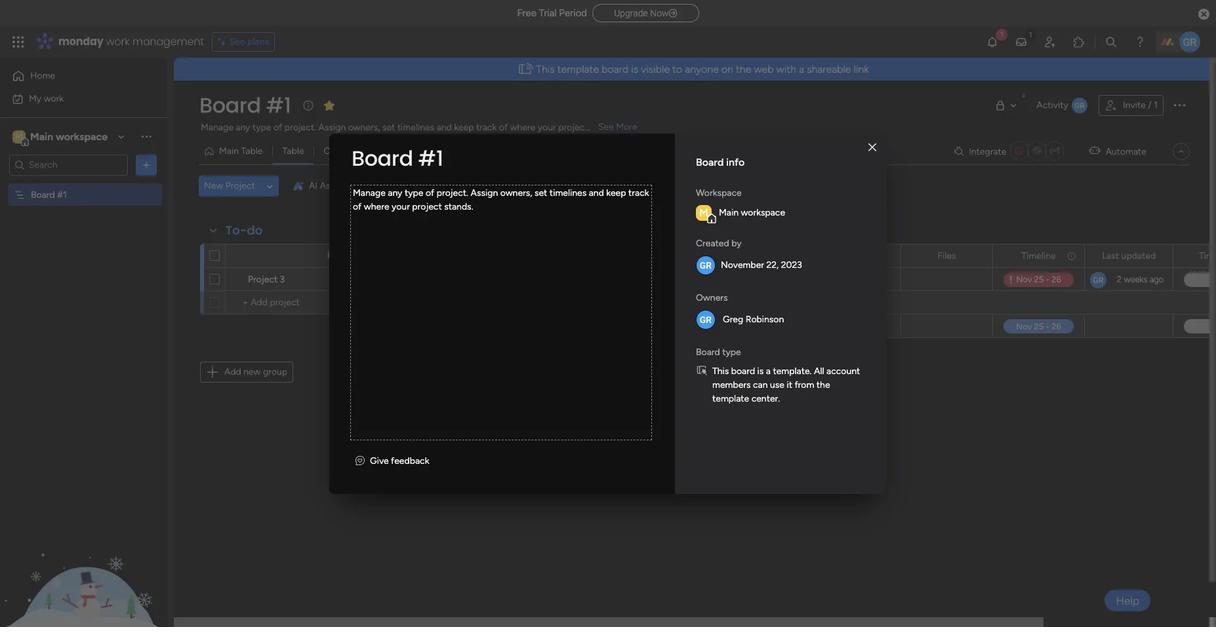 Task type: vqa. For each thing, say whether or not it's contained in the screenshot.
require
no



Task type: describe. For each thing, give the bounding box(es) containing it.
use
[[770, 380, 785, 391]]

0 vertical spatial owners,
[[348, 122, 380, 133]]

give feedback
[[370, 456, 429, 467]]

project inside manage any type of project. assign owners, set timelines and keep track of where your project stands.
[[412, 201, 442, 212]]

close image
[[869, 143, 877, 153]]

activity button
[[1032, 95, 1094, 116]]

files
[[938, 250, 956, 261]]

invite / 1
[[1123, 100, 1158, 111]]

this board is a template. all account members can use it from the template center.
[[713, 366, 861, 405]]

all
[[814, 366, 825, 377]]

filter
[[516, 181, 537, 192]]

upgrade now
[[614, 8, 669, 18]]

this for this board is a template. all account members can use it from the template center.
[[713, 366, 729, 377]]

template inside this board is a template. all account members can use it from the template center.
[[713, 393, 749, 405]]

v2 user feedback image
[[356, 454, 365, 468]]

/ for invite
[[1149, 100, 1152, 111]]

ago
[[1150, 275, 1164, 285]]

apps image
[[1073, 35, 1086, 49]]

remove from favorites image
[[323, 99, 336, 112]]

main table button
[[199, 141, 273, 162]]

project inside button
[[226, 180, 255, 192]]

created
[[696, 238, 729, 249]]

owners, inside manage any type of project. assign owners, set timelines and keep track of where your project stands.
[[500, 187, 532, 198]]

1 horizontal spatial main workspace
[[719, 207, 786, 219]]

1 horizontal spatial project
[[559, 122, 588, 133]]

members
[[713, 380, 751, 391]]

to-
[[226, 222, 247, 239]]

1 horizontal spatial a
[[799, 63, 804, 75]]

new
[[244, 367, 261, 378]]

0 vertical spatial manage any type of project. assign owners, set timelines and keep track of where your project stands.
[[201, 122, 620, 133]]

0 horizontal spatial the
[[736, 63, 752, 75]]

new
[[204, 180, 223, 192]]

2 horizontal spatial #1
[[418, 143, 443, 173]]

dapulse rightstroke image
[[669, 9, 678, 18]]

notes
[[751, 250, 776, 261]]

0 vertical spatial keep
[[454, 122, 474, 133]]

workspace selection element
[[12, 129, 110, 146]]

calendar button
[[314, 141, 370, 162]]

project for project
[[327, 250, 357, 261]]

work for monday
[[106, 34, 130, 49]]

greg
[[723, 314, 744, 325]]

add new group button
[[200, 362, 293, 383]]

1 image for inbox image
[[1025, 27, 1037, 42]]

to-do
[[226, 222, 263, 239]]

center.
[[752, 393, 780, 405]]

0 horizontal spatial workspace image
[[12, 130, 26, 144]]

0 horizontal spatial 2
[[545, 181, 551, 192]]

stands. inside manage any type of project. assign owners, set timelines and keep track of where your project stands.
[[444, 201, 473, 212]]

hide
[[662, 181, 682, 192]]

type inside manage any type of project. assign owners, set timelines and keep track of where your project stands.
[[405, 187, 424, 198]]

november 22, 2023
[[721, 260, 802, 271]]

your inside manage any type of project. assign owners, set timelines and keep track of where your project stands.
[[392, 201, 410, 212]]

board info
[[696, 156, 745, 168]]

do
[[247, 222, 263, 239]]

anyone
[[685, 63, 719, 75]]

updated
[[1122, 250, 1156, 261]]

1 horizontal spatial workspace
[[741, 207, 786, 219]]

on
[[722, 63, 734, 75]]

add view image
[[378, 147, 383, 157]]

0 vertical spatial manage
[[201, 122, 233, 133]]

Files field
[[935, 249, 960, 263]]

board up "v2 search" icon on the top left
[[352, 143, 413, 173]]

v2 search image
[[376, 179, 385, 194]]

column information image
[[1067, 251, 1077, 261]]

created by
[[696, 238, 742, 249]]

m inside workspace selection element
[[15, 131, 23, 142]]

invite members image
[[1044, 35, 1057, 49]]

0 horizontal spatial and
[[437, 122, 452, 133]]

help button
[[1105, 591, 1151, 612]]

project 3
[[248, 274, 285, 285]]

my work
[[29, 93, 64, 104]]

board left info
[[696, 156, 724, 168]]

dapulse integrations image
[[954, 147, 964, 157]]

sort
[[600, 181, 617, 192]]

see plans button
[[212, 32, 275, 52]]

board inside this board is a template. all account members can use it from the template center.
[[731, 366, 755, 377]]

0 horizontal spatial any
[[236, 122, 250, 133]]

track inside manage any type of project. assign owners, set timelines and keep track of where your project stands.
[[629, 187, 649, 198]]

info
[[727, 156, 745, 168]]

management
[[132, 34, 204, 49]]

this template board is visible to anyone on the web with a shareable link
[[536, 63, 869, 75]]

monday work management
[[58, 34, 204, 49]]

angle down image
[[267, 181, 273, 191]]

board #1 for board #1 field to the bottom
[[352, 143, 443, 173]]

upgrade now link
[[593, 4, 699, 22]]

0 vertical spatial board
[[602, 63, 629, 75]]

1 horizontal spatial keep
[[607, 187, 626, 198]]

1 vertical spatial board #1 field
[[348, 143, 654, 173]]

shareable
[[807, 63, 851, 75]]

where inside manage any type of project. assign owners, set timelines and keep track of where your project stands.
[[364, 201, 389, 212]]

my
[[29, 93, 41, 104]]

home button
[[8, 66, 141, 87]]

/ for sort
[[620, 181, 624, 192]]

activity
[[1037, 100, 1069, 111]]

1 horizontal spatial m
[[700, 206, 709, 219]]

1 vertical spatial manage any type of project. assign owners, set timelines and keep track of where your project stands.
[[353, 187, 652, 212]]

2 vertical spatial main
[[719, 207, 739, 219]]

1 vertical spatial any
[[388, 187, 403, 198]]

1 horizontal spatial stands.
[[591, 122, 620, 133]]

2023
[[781, 260, 802, 271]]

robinson
[[746, 314, 784, 325]]

see plans
[[229, 36, 269, 47]]

account
[[827, 366, 861, 377]]

see more link
[[597, 121, 639, 134]]

0 horizontal spatial set
[[382, 122, 395, 133]]

project. inside manage any type of project. assign owners, set timelines and keep track of where your project stands.
[[437, 187, 469, 198]]

owners
[[696, 292, 728, 303]]

0 vertical spatial type
[[253, 122, 271, 133]]

with
[[777, 63, 797, 75]]

link
[[854, 63, 869, 75]]

3
[[280, 274, 285, 285]]

0 horizontal spatial template
[[558, 63, 599, 75]]

project for project 3
[[248, 274, 278, 285]]

1 horizontal spatial where
[[510, 122, 536, 133]]

0 vertical spatial track
[[476, 122, 497, 133]]

ai
[[309, 180, 318, 192]]

home
[[30, 70, 55, 81]]

0 vertical spatial #1
[[266, 91, 291, 120]]

lottie animation element
[[0, 495, 167, 628]]

can
[[753, 380, 768, 391]]

collapse board header image
[[1177, 146, 1187, 157]]

2 horizontal spatial type
[[723, 347, 741, 358]]

ai logo image
[[293, 181, 304, 192]]

group
[[263, 367, 287, 378]]

timeline
[[1022, 250, 1056, 261]]

inbox image
[[1015, 35, 1028, 49]]

period
[[559, 7, 587, 19]]

my work button
[[8, 88, 141, 109]]

new project button
[[199, 176, 260, 197]]

arrow down image
[[557, 178, 572, 194]]

board type
[[696, 347, 741, 358]]

1 image for notifications icon
[[996, 27, 1008, 42]]

now
[[650, 8, 669, 18]]

assign inside manage any type of project. assign owners, set timelines and keep track of where your project stands.
[[471, 187, 498, 198]]

add
[[224, 367, 241, 378]]

0 vertical spatial assign
[[319, 122, 346, 133]]

integrate
[[969, 146, 1007, 157]]

ai assistant
[[309, 180, 358, 192]]

november
[[721, 260, 764, 271]]

help
[[1116, 595, 1140, 608]]

person
[[453, 181, 481, 192]]

1 horizontal spatial workspace image
[[696, 205, 712, 221]]

last updated
[[1102, 250, 1156, 261]]

invite
[[1123, 100, 1146, 111]]



Task type: locate. For each thing, give the bounding box(es) containing it.
0 vertical spatial stands.
[[591, 122, 620, 133]]

/ inside "button"
[[1149, 100, 1152, 111]]

see for see more
[[598, 121, 614, 133]]

2 table from the left
[[282, 146, 304, 157]]

board
[[602, 63, 629, 75], [731, 366, 755, 377]]

0 vertical spatial main workspace
[[30, 130, 108, 143]]

board inside list box
[[31, 189, 55, 200]]

1 right sort
[[626, 181, 630, 192]]

the inside this board is a template. all account members can use it from the template center.
[[817, 380, 830, 391]]

public template board image
[[696, 365, 707, 376]]

1 vertical spatial board #1
[[352, 143, 443, 173]]

where
[[510, 122, 536, 133], [364, 201, 389, 212]]

lottie animation image
[[0, 495, 167, 628]]

set up the add view image
[[382, 122, 395, 133]]

0 vertical spatial the
[[736, 63, 752, 75]]

project. down show board description icon
[[285, 122, 316, 133]]

visible
[[641, 63, 670, 75]]

/ right filter
[[540, 181, 543, 192]]

main workspace
[[30, 130, 108, 143], [719, 207, 786, 219]]

1 horizontal spatial type
[[405, 187, 424, 198]]

keep
[[454, 122, 474, 133], [607, 187, 626, 198]]

0 horizontal spatial owners,
[[348, 122, 380, 133]]

type right "v2 search" icon on the top left
[[405, 187, 424, 198]]

work right monday
[[106, 34, 130, 49]]

owners,
[[348, 122, 380, 133], [500, 187, 532, 198]]

person button
[[432, 176, 489, 197]]

0 vertical spatial template
[[558, 63, 599, 75]]

main inside button
[[219, 146, 239, 157]]

any right "v2 search" icon on the top left
[[388, 187, 403, 198]]

1 table from the left
[[241, 146, 263, 157]]

feedback
[[391, 456, 429, 467]]

22,
[[767, 260, 779, 271]]

timelines up search field on the left
[[398, 122, 435, 133]]

/ for filter
[[540, 181, 543, 192]]

ai assistant button
[[288, 176, 363, 197]]

a right with
[[799, 63, 804, 75]]

board up public template board image
[[696, 347, 720, 358]]

1 vertical spatial main workspace
[[719, 207, 786, 219]]

workspace image
[[12, 130, 26, 144], [696, 205, 712, 221]]

0 horizontal spatial manage
[[201, 122, 233, 133]]

this up the members on the bottom right
[[713, 366, 729, 377]]

the down all
[[817, 380, 830, 391]]

0 horizontal spatial project.
[[285, 122, 316, 133]]

main workspace up by
[[719, 207, 786, 219]]

see inside button
[[229, 36, 245, 47]]

0 horizontal spatial /
[[540, 181, 543, 192]]

1 vertical spatial project
[[412, 201, 442, 212]]

0 horizontal spatial track
[[476, 122, 497, 133]]

1 horizontal spatial timelines
[[550, 187, 587, 198]]

None field
[[1196, 249, 1217, 263]]

0 vertical spatial 1
[[1154, 100, 1158, 111]]

1 1 image from the left
[[996, 27, 1008, 42]]

Priority field
[[654, 249, 690, 263]]

board
[[199, 91, 261, 120], [352, 143, 413, 173], [696, 156, 724, 168], [31, 189, 55, 200], [696, 347, 720, 358]]

the right on
[[736, 63, 752, 75]]

project left see more link
[[559, 122, 588, 133]]

work right my
[[44, 93, 64, 104]]

board #1 field up main table
[[196, 91, 294, 120]]

workspace
[[696, 187, 742, 198]]

0 horizontal spatial where
[[364, 201, 389, 212]]

1 horizontal spatial table
[[282, 146, 304, 157]]

dapulse close image
[[1199, 8, 1210, 21]]

main up new project
[[219, 146, 239, 157]]

0 horizontal spatial m
[[15, 131, 23, 142]]

table inside table 'button'
[[282, 146, 304, 157]]

1 horizontal spatial work
[[106, 34, 130, 49]]

invite / 1 button
[[1099, 95, 1164, 116]]

0 horizontal spatial assign
[[319, 122, 346, 133]]

1 vertical spatial project.
[[437, 187, 469, 198]]

calendar
[[324, 146, 360, 157]]

0 vertical spatial your
[[538, 122, 556, 133]]

free
[[517, 7, 537, 19]]

is up can
[[758, 366, 764, 377]]

is left the visible
[[631, 63, 639, 75]]

0 vertical spatial and
[[437, 122, 452, 133]]

type up main table
[[253, 122, 271, 133]]

Last updated field
[[1099, 249, 1160, 263]]

show board description image
[[300, 99, 316, 112]]

#1 up search field on the left
[[418, 143, 443, 173]]

table
[[241, 146, 263, 157], [282, 146, 304, 157]]

1 vertical spatial is
[[758, 366, 764, 377]]

0 vertical spatial work
[[106, 34, 130, 49]]

priority
[[657, 250, 686, 261]]

manage down the add view image
[[353, 187, 386, 198]]

Board #1 field
[[196, 91, 294, 120], [348, 143, 654, 173]]

#1 inside list box
[[57, 189, 67, 200]]

0 horizontal spatial #1
[[57, 189, 67, 200]]

1 vertical spatial workspace
[[741, 207, 786, 219]]

main down the my work in the top left of the page
[[30, 130, 53, 143]]

main workspace up the search in workspace field
[[30, 130, 108, 143]]

1 horizontal spatial owners,
[[500, 187, 532, 198]]

is inside this board is a template. all account members can use it from the template center.
[[758, 366, 764, 377]]

workspace up the search in workspace field
[[56, 130, 108, 143]]

main workspace inside workspace selection element
[[30, 130, 108, 143]]

monday
[[58, 34, 103, 49]]

board #1 list box
[[0, 181, 167, 383]]

1 vertical spatial template
[[713, 393, 749, 405]]

Notes field
[[748, 249, 779, 263]]

board #1 inside list box
[[31, 189, 67, 200]]

0 horizontal spatial your
[[392, 201, 410, 212]]

0 horizontal spatial board
[[602, 63, 629, 75]]

owners, left arrow down icon
[[500, 187, 532, 198]]

2 horizontal spatial board #1
[[352, 143, 443, 173]]

0 horizontal spatial 1
[[626, 181, 630, 192]]

Search in workspace field
[[28, 157, 110, 173]]

to
[[673, 63, 683, 75]]

type
[[253, 122, 271, 133], [405, 187, 424, 198], [723, 347, 741, 358]]

1 horizontal spatial main
[[219, 146, 239, 157]]

1 vertical spatial timelines
[[550, 187, 587, 198]]

timelines left sort
[[550, 187, 587, 198]]

stands. up sort
[[591, 122, 620, 133]]

1 vertical spatial see
[[598, 121, 614, 133]]

trial
[[539, 7, 557, 19]]

0 vertical spatial workspace image
[[12, 130, 26, 144]]

main down workspace
[[719, 207, 739, 219]]

1 vertical spatial owners,
[[500, 187, 532, 198]]

1 vertical spatial keep
[[607, 187, 626, 198]]

1 horizontal spatial see
[[598, 121, 614, 133]]

greg robinson
[[723, 314, 784, 325]]

table button
[[273, 141, 314, 162]]

0 horizontal spatial workspace
[[56, 130, 108, 143]]

set left arrow down icon
[[535, 187, 548, 198]]

board up the members on the bottom right
[[731, 366, 755, 377]]

0 horizontal spatial keep
[[454, 122, 474, 133]]

work inside button
[[44, 93, 64, 104]]

stands.
[[591, 122, 620, 133], [444, 201, 473, 212]]

1 horizontal spatial 1 image
[[1025, 27, 1037, 42]]

assign left filter
[[471, 187, 498, 198]]

this inside this board is a template. all account members can use it from the template center.
[[713, 366, 729, 377]]

project.
[[285, 122, 316, 133], [437, 187, 469, 198]]

template down the members on the bottom right
[[713, 393, 749, 405]]

owners, up the add view image
[[348, 122, 380, 133]]

1 vertical spatial type
[[405, 187, 424, 198]]

m
[[15, 131, 23, 142], [700, 206, 709, 219]]

0 horizontal spatial table
[[241, 146, 263, 157]]

1 for sort / 1
[[626, 181, 630, 192]]

track up person
[[476, 122, 497, 133]]

1 horizontal spatial and
[[589, 187, 604, 198]]

workspace up by
[[741, 207, 786, 219]]

main for main table button
[[219, 146, 239, 157]]

autopilot image
[[1090, 143, 1101, 159]]

1 vertical spatial #1
[[418, 143, 443, 173]]

greg robinson image
[[1180, 31, 1201, 52]]

assistant
[[320, 180, 358, 192]]

1 right invite
[[1154, 100, 1158, 111]]

2 left weeks
[[1117, 275, 1122, 285]]

manage up main table button
[[201, 122, 233, 133]]

and right arrow down icon
[[589, 187, 604, 198]]

main inside workspace selection element
[[30, 130, 53, 143]]

set inside manage any type of project. assign owners, set timelines and keep track of where your project stands.
[[535, 187, 548, 198]]

it
[[787, 380, 793, 391]]

a up can
[[766, 366, 771, 377]]

board up main table button
[[199, 91, 261, 120]]

1 vertical spatial 1
[[626, 181, 630, 192]]

2 left arrow down icon
[[545, 181, 551, 192]]

option
[[0, 183, 167, 186]]

your down search field on the left
[[392, 201, 410, 212]]

board left the visible
[[602, 63, 629, 75]]

1 vertical spatial manage
[[353, 187, 386, 198]]

the
[[736, 63, 752, 75], [817, 380, 830, 391]]

table up ai logo
[[282, 146, 304, 157]]

1 inside "button"
[[1154, 100, 1158, 111]]

1 vertical spatial workspace image
[[696, 205, 712, 221]]

see for see plans
[[229, 36, 245, 47]]

sort / 1
[[600, 181, 630, 192]]

project down search field on the left
[[412, 201, 442, 212]]

add new group
[[224, 367, 287, 378]]

free trial period
[[517, 7, 587, 19]]

0 horizontal spatial work
[[44, 93, 64, 104]]

this down trial on the left top of the page
[[536, 63, 555, 75]]

any up main table
[[236, 122, 250, 133]]

filter / 2
[[516, 181, 551, 192]]

board #1 field up filter
[[348, 143, 654, 173]]

assign
[[319, 122, 346, 133], [471, 187, 498, 198]]

1 horizontal spatial /
[[620, 181, 624, 192]]

any
[[236, 122, 250, 133], [388, 187, 403, 198]]

see more
[[598, 121, 638, 133]]

where down "v2 search" icon on the top left
[[364, 201, 389, 212]]

1 vertical spatial main
[[219, 146, 239, 157]]

To-do field
[[222, 222, 266, 240]]

select product image
[[12, 35, 25, 49]]

table left table 'button'
[[241, 146, 263, 157]]

0 horizontal spatial timelines
[[398, 122, 435, 133]]

give
[[370, 456, 389, 467]]

1 for invite / 1
[[1154, 100, 1158, 111]]

0 horizontal spatial type
[[253, 122, 271, 133]]

#1 down the search in workspace field
[[57, 189, 67, 200]]

new project
[[204, 180, 255, 192]]

where up filter
[[510, 122, 536, 133]]

1 horizontal spatial is
[[758, 366, 764, 377]]

1 image
[[996, 27, 1008, 42], [1025, 27, 1037, 42]]

main for workspace selection element
[[30, 130, 53, 143]]

project
[[226, 180, 255, 192], [327, 250, 357, 261], [248, 274, 278, 285]]

0 vertical spatial a
[[799, 63, 804, 75]]

web
[[754, 63, 774, 75]]

project
[[559, 122, 588, 133], [412, 201, 442, 212]]

2 weeks ago
[[1117, 275, 1164, 285]]

0 vertical spatial timelines
[[398, 122, 435, 133]]

track
[[476, 122, 497, 133], [629, 187, 649, 198]]

board down the search in workspace field
[[31, 189, 55, 200]]

your
[[538, 122, 556, 133], [392, 201, 410, 212]]

table inside main table button
[[241, 146, 263, 157]]

by
[[732, 238, 742, 249]]

notifications image
[[986, 35, 999, 49]]

hide button
[[641, 176, 690, 197]]

1 vertical spatial work
[[44, 93, 64, 104]]

board #1 up search field on the left
[[352, 143, 443, 173]]

assign down the remove from favorites icon
[[319, 122, 346, 133]]

Timeline field
[[1019, 249, 1060, 263]]

template down 'period'
[[558, 63, 599, 75]]

0 vertical spatial this
[[536, 63, 555, 75]]

main
[[30, 130, 53, 143], [219, 146, 239, 157], [719, 207, 739, 219]]

2 vertical spatial #1
[[57, 189, 67, 200]]

0 vertical spatial project.
[[285, 122, 316, 133]]

weeks
[[1124, 275, 1148, 285]]

1 vertical spatial stands.
[[444, 201, 473, 212]]

2 1 image from the left
[[1025, 27, 1037, 42]]

main table
[[219, 146, 263, 157]]

1 vertical spatial this
[[713, 366, 729, 377]]

a inside this board is a template. all account members can use it from the template center.
[[766, 366, 771, 377]]

medium
[[655, 274, 688, 285]]

1 vertical spatial your
[[392, 201, 410, 212]]

type down greg
[[723, 347, 741, 358]]

0 horizontal spatial main workspace
[[30, 130, 108, 143]]

search everything image
[[1105, 35, 1118, 49]]

template
[[558, 63, 599, 75], [713, 393, 749, 405]]

1 horizontal spatial any
[[388, 187, 403, 198]]

1 horizontal spatial 1
[[1154, 100, 1158, 111]]

board #1 for left board #1 field
[[199, 91, 291, 120]]

0 horizontal spatial board #1 field
[[196, 91, 294, 120]]

work
[[106, 34, 130, 49], [44, 93, 64, 104]]

see left more
[[598, 121, 614, 133]]

1 image left inbox image
[[996, 27, 1008, 42]]

1 horizontal spatial this
[[713, 366, 729, 377]]

template.
[[773, 366, 812, 377]]

0 vertical spatial see
[[229, 36, 245, 47]]

this
[[536, 63, 555, 75], [713, 366, 729, 377]]

keep up person
[[454, 122, 474, 133]]

this for this template board is visible to anyone on the web with a shareable link
[[536, 63, 555, 75]]

1 image left invite members icon
[[1025, 27, 1037, 42]]

1 horizontal spatial 2
[[1117, 275, 1122, 285]]

stands. down person popup button
[[444, 201, 473, 212]]

track right sort
[[629, 187, 649, 198]]

timelines inside manage any type of project. assign owners, set timelines and keep track of where your project stands.
[[550, 187, 587, 198]]

/ right sort
[[620, 181, 624, 192]]

see left plans
[[229, 36, 245, 47]]

1 vertical spatial project
[[327, 250, 357, 261]]

and up person popup button
[[437, 122, 452, 133]]

#1 left show board description icon
[[266, 91, 291, 120]]

1 horizontal spatial board #1 field
[[348, 143, 654, 173]]

a
[[799, 63, 804, 75], [766, 366, 771, 377]]

1 horizontal spatial set
[[535, 187, 548, 198]]

your up the filter / 2
[[538, 122, 556, 133]]

automate
[[1106, 146, 1147, 157]]

work for my
[[44, 93, 64, 104]]

0 vertical spatial set
[[382, 122, 395, 133]]

board #1 up main table
[[199, 91, 291, 120]]

0 vertical spatial 2
[[545, 181, 551, 192]]

Search field
[[385, 177, 425, 196]]

workspace
[[56, 130, 108, 143], [741, 207, 786, 219]]

last
[[1102, 250, 1120, 261]]

keep left hide "popup button" at the top of page
[[607, 187, 626, 198]]

0 horizontal spatial is
[[631, 63, 639, 75]]

project. right search field on the left
[[437, 187, 469, 198]]

help image
[[1134, 35, 1147, 49]]

timelines
[[398, 122, 435, 133], [550, 187, 587, 198]]

1
[[1154, 100, 1158, 111], [626, 181, 630, 192]]

/ right invite
[[1149, 100, 1152, 111]]

0 vertical spatial board #1 field
[[196, 91, 294, 120]]

0 vertical spatial where
[[510, 122, 536, 133]]

board #1 down the search in workspace field
[[31, 189, 67, 200]]

0 vertical spatial workspace
[[56, 130, 108, 143]]

and inside manage any type of project. assign owners, set timelines and keep track of where your project stands.
[[589, 187, 604, 198]]

1 horizontal spatial board #1
[[199, 91, 291, 120]]



